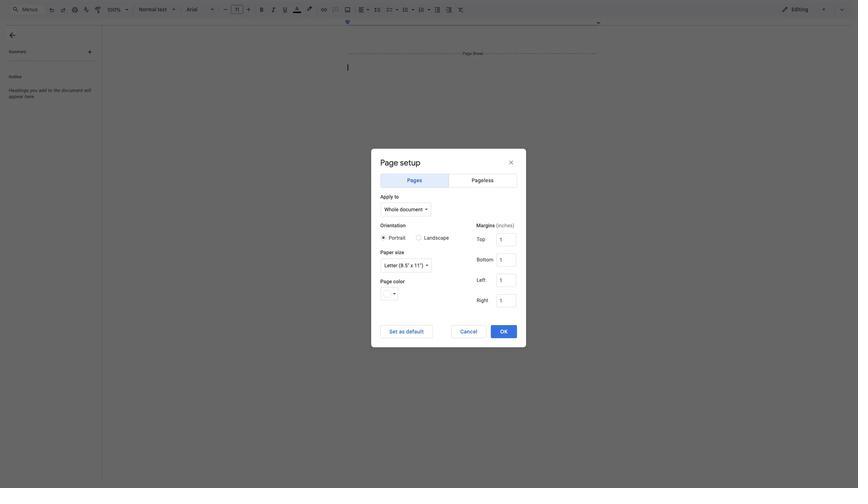 Task type: locate. For each thing, give the bounding box(es) containing it.
group inside pages tab panel
[[476, 222, 517, 316]]

page up page color white image
[[380, 279, 392, 284]]

whole
[[384, 207, 399, 212]]

set as default
[[390, 328, 424, 335]]

group
[[476, 222, 517, 316]]

size
[[395, 250, 404, 255]]

page left setup
[[380, 158, 398, 167]]

1 vertical spatial page
[[380, 279, 392, 284]]

Right text field
[[496, 294, 516, 307]]

page color
[[380, 279, 405, 284]]

1 page from the top
[[380, 158, 398, 167]]

tab list
[[380, 174, 517, 193]]

Left text field
[[496, 274, 516, 287]]

ok button
[[491, 325, 517, 338]]

page
[[380, 158, 398, 167], [380, 279, 392, 284]]

apply
[[380, 194, 393, 199]]

set as default button
[[380, 325, 433, 338]]

color
[[393, 279, 405, 284]]

Menus field
[[9, 4, 45, 15]]

tab list containing pages
[[380, 174, 517, 193]]

group containing margins
[[476, 222, 517, 316]]

(8.5"
[[399, 263, 409, 268]]

right
[[477, 297, 489, 303]]

to
[[394, 194, 399, 199]]

pages tab panel
[[378, 193, 517, 316]]

page inside heading
[[380, 158, 398, 167]]

pages
[[407, 177, 422, 183]]

pageless
[[472, 177, 494, 183]]

page color white image
[[383, 290, 391, 298]]

whole document
[[384, 207, 423, 212]]

margins
[[476, 223, 495, 228]]

paper size list box
[[381, 259, 432, 272]]

default
[[406, 328, 424, 335]]

paper
[[380, 250, 394, 255]]

(inches)
[[496, 223, 515, 228]]

page for page color
[[380, 279, 392, 284]]

2 page from the top
[[380, 279, 392, 284]]

page setup
[[380, 158, 421, 167]]

page inside tab panel
[[380, 279, 392, 284]]

page setup dialog
[[371, 149, 526, 347]]

apply to list box
[[381, 203, 431, 216]]

main toolbar
[[45, 0, 467, 322]]

0 vertical spatial page
[[380, 158, 398, 167]]

orientation
[[380, 223, 406, 228]]

Portrait radio
[[378, 233, 408, 243]]



Task type: describe. For each thing, give the bounding box(es) containing it.
top
[[477, 236, 485, 242]]

apply to whole document option
[[384, 206, 423, 213]]

Top text field
[[496, 233, 516, 246]]

letter
[[384, 263, 398, 268]]

cancel button
[[451, 325, 487, 338]]

landscape
[[424, 235, 449, 241]]

paper size
[[380, 250, 404, 255]]

orientation option group
[[378, 222, 452, 249]]

document
[[400, 207, 423, 212]]

left
[[477, 277, 486, 283]]

setup
[[400, 158, 421, 167]]

cancel
[[460, 328, 478, 335]]

Landscape radio
[[414, 233, 452, 243]]

ok
[[500, 328, 508, 335]]

page setup heading
[[380, 158, 453, 168]]

tab list inside the page setup dialog
[[380, 174, 517, 193]]

11")
[[414, 263, 424, 268]]

letter, 8.5 inches by 11 inches option
[[384, 262, 424, 269]]

margins (inches)
[[476, 223, 515, 228]]

portrait
[[389, 235, 406, 241]]

set
[[390, 328, 398, 335]]

bottom
[[477, 257, 494, 263]]

Bottom text field
[[496, 253, 516, 266]]

x
[[411, 263, 413, 268]]

page setup application
[[0, 0, 858, 488]]

apply to
[[380, 194, 399, 199]]

as
[[399, 328, 405, 335]]

letter (8.5" x 11")
[[384, 263, 424, 268]]

page for page setup
[[380, 158, 398, 167]]



Task type: vqa. For each thing, say whether or not it's contained in the screenshot.
by corresponding to Personal
no



